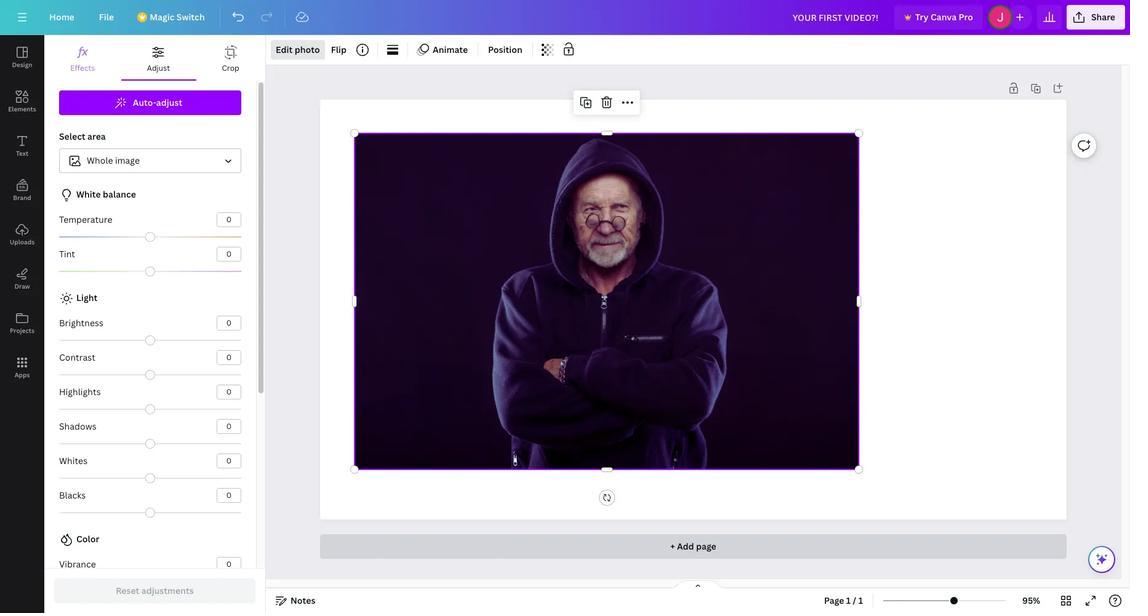 Task type: vqa. For each thing, say whether or not it's contained in the screenshot.
Social scheduling Create and schedule content to eight different social accounts directly from Canva.
no



Task type: locate. For each thing, give the bounding box(es) containing it.
balance
[[103, 188, 136, 200]]

try canva pro
[[916, 11, 974, 23]]

magic
[[150, 11, 175, 23]]

reset adjustments button
[[54, 579, 256, 604]]

white balance
[[76, 188, 136, 200]]

try
[[916, 11, 929, 23]]

effects
[[70, 63, 95, 73]]

Temperature text field
[[217, 213, 241, 227]]

design
[[12, 60, 32, 69]]

side panel tab list
[[0, 35, 44, 390]]

flip
[[331, 44, 347, 55]]

draw
[[14, 282, 30, 291]]

adjust
[[156, 97, 182, 108]]

adjust
[[147, 63, 170, 73]]

1 right the /
[[859, 595, 863, 607]]

brightness
[[59, 317, 103, 329]]

+
[[671, 541, 675, 552]]

file
[[99, 11, 114, 23]]

Contrast text field
[[217, 351, 241, 365]]

edit photo button
[[271, 40, 325, 60]]

design button
[[0, 35, 44, 79]]

reset
[[116, 585, 139, 597]]

whole image
[[87, 155, 140, 166]]

home
[[49, 11, 74, 23]]

apps
[[15, 371, 30, 379]]

whole
[[87, 155, 113, 166]]

vibrance
[[59, 559, 96, 570]]

95%
[[1023, 595, 1041, 607]]

image
[[115, 155, 140, 166]]

auto-
[[133, 97, 156, 108]]

reset adjustments
[[116, 585, 194, 597]]

contrast
[[59, 352, 95, 363]]

main menu bar
[[0, 0, 1131, 35]]

color
[[76, 533, 99, 545]]

Design title text field
[[783, 5, 890, 30]]

pro
[[959, 11, 974, 23]]

elements
[[8, 105, 36, 113]]

effects button
[[44, 35, 121, 79]]

1 1 from the left
[[847, 595, 851, 607]]

share button
[[1067, 5, 1126, 30]]

home link
[[39, 5, 84, 30]]

switch
[[177, 11, 205, 23]]

tint
[[59, 248, 75, 260]]

animate button
[[413, 40, 473, 60]]

file button
[[89, 5, 124, 30]]

0 horizontal spatial 1
[[847, 595, 851, 607]]

uploads button
[[0, 212, 44, 257]]

1 left the /
[[847, 595, 851, 607]]

Vibrance text field
[[217, 558, 241, 571]]

2 1 from the left
[[859, 595, 863, 607]]

blacks
[[59, 490, 86, 501]]

uploads
[[10, 238, 35, 246]]

Blacks text field
[[217, 489, 241, 503]]

elements button
[[0, 79, 44, 124]]

notes
[[291, 595, 316, 607]]

1
[[847, 595, 851, 607], [859, 595, 863, 607]]

show pages image
[[669, 580, 728, 590]]

1 horizontal spatial 1
[[859, 595, 863, 607]]

draw button
[[0, 257, 44, 301]]

adjust button
[[121, 35, 196, 79]]

area
[[87, 131, 106, 142]]

apps button
[[0, 345, 44, 390]]

magic switch
[[150, 11, 205, 23]]

projects
[[10, 326, 34, 335]]

Brightness text field
[[217, 317, 241, 330]]



Task type: describe. For each thing, give the bounding box(es) containing it.
white
[[76, 188, 101, 200]]

share
[[1092, 11, 1116, 23]]

page
[[825, 595, 845, 607]]

whites
[[59, 455, 88, 467]]

Tint text field
[[217, 248, 241, 261]]

add
[[677, 541, 694, 552]]

page
[[696, 541, 717, 552]]

select area
[[59, 131, 106, 142]]

95% button
[[1012, 591, 1052, 611]]

Whites text field
[[217, 454, 241, 468]]

crop
[[222, 63, 239, 73]]

Whole image button
[[59, 148, 241, 173]]

try canva pro button
[[895, 5, 983, 30]]

flip button
[[326, 40, 352, 60]]

Shadows text field
[[217, 420, 241, 434]]

shadows
[[59, 421, 97, 432]]

projects button
[[0, 301, 44, 345]]

auto-adjust button
[[59, 91, 241, 115]]

page 1 / 1
[[825, 595, 863, 607]]

adjustments
[[141, 585, 194, 597]]

magic switch button
[[129, 5, 215, 30]]

+ add page
[[671, 541, 717, 552]]

notes button
[[271, 591, 321, 611]]

Highlights text field
[[217, 386, 241, 399]]

highlights
[[59, 386, 101, 398]]

temperature
[[59, 214, 112, 225]]

auto-adjust
[[133, 97, 182, 108]]

edit
[[276, 44, 293, 55]]

position button
[[483, 40, 528, 60]]

position
[[488, 44, 523, 55]]

select
[[59, 131, 85, 142]]

+ add page button
[[320, 535, 1067, 559]]

edit photo
[[276, 44, 320, 55]]

light
[[76, 292, 98, 304]]

/
[[853, 595, 857, 607]]

text
[[16, 149, 28, 158]]

crop button
[[196, 35, 265, 79]]

photo
[[295, 44, 320, 55]]

animate
[[433, 44, 468, 55]]

brand button
[[0, 168, 44, 212]]

canva assistant image
[[1095, 552, 1110, 567]]

brand
[[13, 193, 31, 202]]

text button
[[0, 124, 44, 168]]

canva
[[931, 11, 957, 23]]



